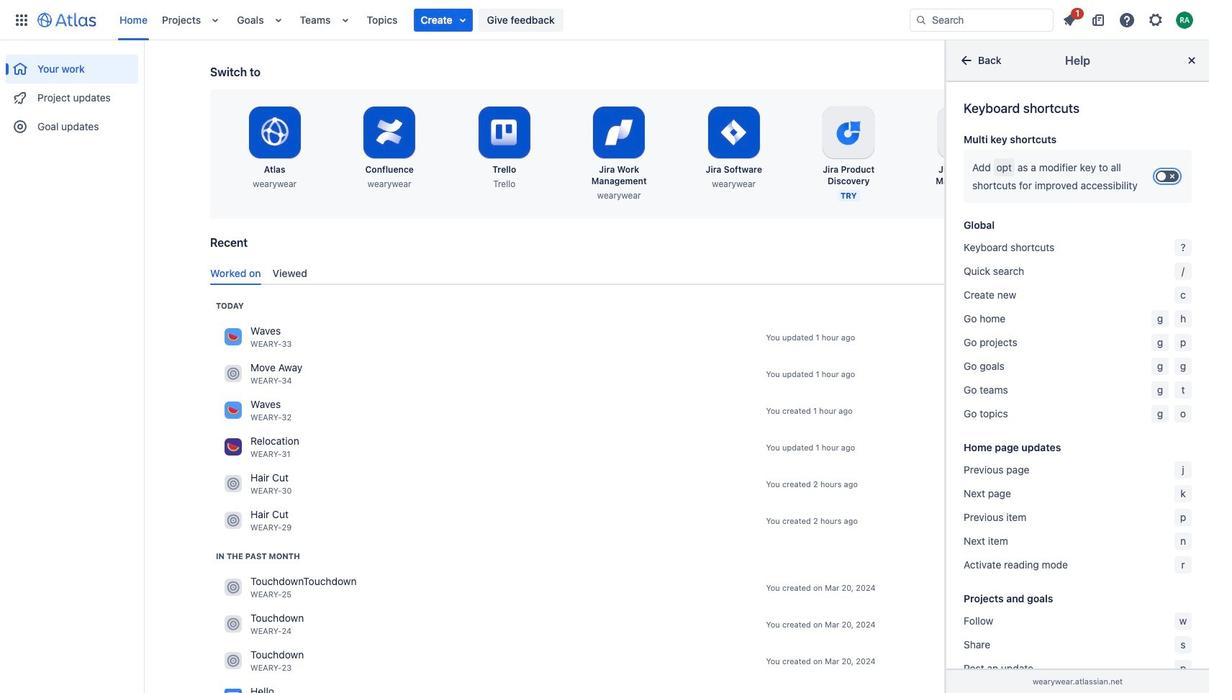 Task type: describe. For each thing, give the bounding box(es) containing it.
search image
[[916, 14, 927, 26]]

search image
[[1021, 241, 1032, 253]]

settings image
[[1147, 11, 1165, 28]]

3 townsquare image from the top
[[225, 579, 242, 596]]

notifications image
[[1061, 11, 1078, 28]]

4 townsquare image from the top
[[225, 512, 242, 529]]

top element
[[9, 0, 910, 40]]

1 horizontal spatial list item
[[1057, 5, 1084, 31]]

switch to... image
[[13, 11, 30, 28]]

1 heading from the top
[[216, 300, 244, 312]]

account image
[[1176, 11, 1193, 28]]

2 townsquare image from the top
[[225, 475, 242, 493]]

1 townsquare image from the top
[[225, 328, 242, 346]]

confluence image
[[225, 689, 242, 693]]

2 heading from the top
[[216, 550, 300, 562]]



Task type: locate. For each thing, give the bounding box(es) containing it.
3 townsquare image from the top
[[225, 439, 242, 456]]

townsquare image
[[225, 365, 242, 382], [225, 402, 242, 419], [225, 439, 242, 456], [225, 512, 242, 529]]

4 townsquare image from the top
[[225, 616, 242, 633]]

2 townsquare image from the top
[[225, 402, 242, 419]]

banner
[[0, 0, 1209, 40]]

list
[[112, 0, 910, 40], [1057, 5, 1201, 31]]

1 horizontal spatial list
[[1057, 5, 1201, 31]]

1 vertical spatial heading
[[216, 550, 300, 562]]

close image
[[1183, 52, 1201, 69]]

tab list
[[204, 261, 1149, 285]]

list item
[[1057, 5, 1084, 31], [414, 8, 473, 31]]

list item inside list
[[414, 8, 473, 31]]

0 vertical spatial heading
[[216, 300, 244, 312]]

help image
[[1118, 11, 1136, 28]]

0 horizontal spatial list item
[[414, 8, 473, 31]]

townsquare image
[[225, 328, 242, 346], [225, 475, 242, 493], [225, 579, 242, 596], [225, 616, 242, 633], [225, 652, 242, 670]]

Filter by title field
[[1016, 238, 1142, 258]]

1 townsquare image from the top
[[225, 365, 242, 382]]

group
[[6, 40, 138, 145]]

heading
[[216, 300, 244, 312], [216, 550, 300, 562]]

None search field
[[910, 8, 1054, 31]]

Search field
[[910, 8, 1054, 31]]

0 horizontal spatial list
[[112, 0, 910, 40]]

5 townsquare image from the top
[[225, 652, 242, 670]]



Task type: vqa. For each thing, say whether or not it's contained in the screenshot.
the middle confluence icon
no



